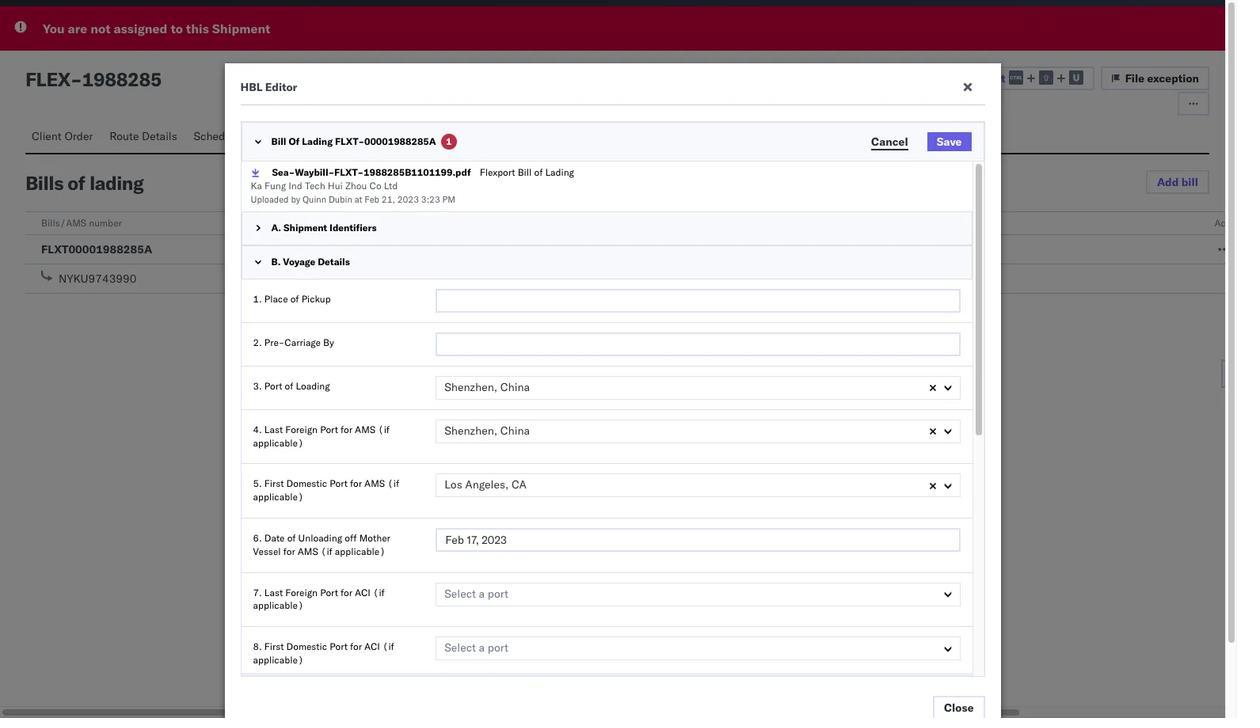 Task type: describe. For each thing, give the bounding box(es) containing it.
add
[[1158, 175, 1179, 189]]

(if inside 6. date of unloading off mother vessel for ams (if applicable)
[[321, 546, 333, 558]]

3. port of loading
[[253, 380, 330, 392]]

flxt00001988285a
[[41, 242, 152, 257]]

type
[[351, 217, 370, 229]]

tech
[[305, 180, 325, 192]]

place
[[264, 293, 288, 305]]

1 vertical spatial bill
[[518, 166, 532, 178]]

21,
[[382, 194, 395, 205]]

ca
[[512, 478, 527, 492]]

ams for shenzhen, china
[[355, 424, 376, 436]]

messages
[[435, 129, 485, 143]]

last for shenzhen,
[[264, 424, 283, 436]]

messages button
[[428, 122, 493, 153]]

cancel button
[[862, 132, 918, 151]]

close
[[945, 701, 974, 716]]

house
[[335, 242, 367, 257]]

3:23
[[421, 194, 440, 205]]

0 vertical spatial lading
[[302, 135, 333, 147]]

port for 4. last foreign port for ams (if applicable)
[[320, 424, 338, 436]]

by
[[323, 337, 334, 348]]

port for 7. last foreign port for aci (if applicable)
[[488, 587, 509, 601]]

released
[[922, 242, 968, 257]]

bill for bill of lading flxt-00001988285a
[[271, 135, 286, 147]]

by
[[291, 194, 300, 205]]

select a port for 7. last foreign port for aci (if applicable)
[[445, 587, 509, 601]]

6.
[[253, 532, 262, 544]]

of for 3.
[[285, 380, 294, 392]]

0 vertical spatial flxt-
[[335, 135, 364, 147]]

save
[[937, 135, 962, 149]]

shenzhen, china for 3. port of loading
[[445, 380, 530, 394]]

2023
[[398, 194, 419, 205]]

shenzhen, for 4. last foreign port for ams (if applicable)
[[445, 424, 498, 438]]

exception
[[1148, 71, 1200, 86]]

surrender
[[943, 217, 984, 229]]

0 horizontal spatial shipment
[[212, 21, 270, 36]]

7. last foreign port for aci (if applicable)
[[253, 587, 385, 612]]

at
[[355, 194, 362, 205]]

this
[[186, 21, 209, 36]]

1
[[446, 135, 452, 147]]

close button
[[933, 696, 985, 719]]

6. date of unloading off mother vessel for ams (if applicable)
[[253, 532, 391, 558]]

to
[[171, 21, 183, 36]]

documents button
[[355, 122, 428, 153]]

first for select
[[264, 641, 284, 653]]

cancel
[[872, 134, 909, 149]]

shenzhen, for 3. port of loading
[[445, 380, 498, 394]]

applicable) for 4. last foreign port for ams (if applicable)
[[253, 437, 304, 449]]

save button
[[928, 132, 972, 151]]

bills/ams number
[[41, 217, 122, 229]]

zhou
[[345, 180, 367, 192]]

you are not assigned to this shipment
[[43, 21, 270, 36]]

assignees
[[499, 129, 551, 143]]

a for 7. last foreign port for aci (if applicable)
[[479, 587, 485, 601]]

bill
[[1182, 175, 1199, 189]]

carriage
[[285, 337, 321, 348]]

first for los
[[264, 478, 284, 490]]

b. voyage details
[[271, 256, 350, 268]]

china for 3. port of loading
[[501, 380, 530, 394]]

china for 4. last foreign port for ams (if applicable)
[[501, 424, 530, 438]]

containers button
[[249, 122, 321, 153]]

bill of lading flxt-00001988285a
[[271, 135, 436, 147]]

nyku9743990
[[59, 272, 137, 286]]

uploaded
[[251, 194, 289, 205]]

2.
[[253, 337, 262, 348]]

a.
[[271, 222, 281, 234]]

- for house
[[370, 242, 377, 257]]

flex - 1988285
[[25, 67, 162, 91]]

for for 7. last foreign port for aci (if applicable)
[[341, 587, 353, 599]]

lading
[[89, 171, 144, 195]]

2. pre-carriage by
[[253, 337, 334, 348]]

order
[[64, 129, 93, 143]]

flexport
[[480, 166, 515, 178]]

client
[[32, 129, 62, 143]]

- for -
[[635, 242, 642, 257]]

applicable) for 5. first domestic port for ams (if applicable)
[[253, 491, 304, 503]]

port right 3.
[[264, 380, 282, 392]]

port for 8. first domestic port for aci (if applicable)
[[488, 641, 509, 655]]

route details
[[110, 129, 177, 143]]

domestic for los angeles, ca
[[286, 478, 327, 490]]

upload document button
[[900, 67, 1095, 90]]

obl surrender
[[922, 217, 984, 229]]

bill type
[[335, 217, 370, 229]]

loading
[[296, 380, 330, 392]]

5. first domestic port for ams (if applicable)
[[253, 478, 399, 503]]

of right "bills"
[[68, 171, 85, 195]]

MMM D, YYYY text field
[[436, 528, 961, 552]]

bol
[[327, 129, 349, 143]]

foreign for select a port
[[285, 587, 318, 599]]

co
[[370, 180, 382, 192]]

1. place of pickup
[[253, 293, 331, 305]]

of
[[289, 135, 300, 147]]

number
[[89, 217, 122, 229]]

select for 7. last foreign port for aci (if applicable)
[[445, 587, 476, 601]]

off
[[345, 532, 357, 544]]

applicable) for 7. last foreign port for aci (if applicable)
[[253, 600, 304, 612]]

aci for 8. first domestic port for aci (if applicable)
[[365, 641, 380, 653]]

bills/ams
[[41, 217, 87, 229]]



Task type: vqa. For each thing, say whether or not it's contained in the screenshot.
number in the top of the page
yes



Task type: locate. For each thing, give the bounding box(es) containing it.
los
[[445, 478, 462, 492]]

0 vertical spatial bill
[[271, 135, 286, 147]]

bol button
[[321, 122, 355, 153]]

for down 6. date of unloading off mother vessel for ams (if applicable)
[[341, 587, 353, 599]]

foreign right '7.'
[[285, 587, 318, 599]]

(if for 4. last foreign port for ams (if applicable)
[[378, 424, 390, 436]]

schedule button
[[187, 122, 249, 153]]

applicable) down 5.
[[253, 491, 304, 503]]

7.
[[253, 587, 262, 599]]

ams up mother
[[365, 478, 385, 490]]

shenzhen, china for 4. last foreign port for ams (if applicable)
[[445, 424, 530, 438]]

foreign inside 7. last foreign port for aci (if applicable)
[[285, 587, 318, 599]]

a for 8. first domestic port for aci (if applicable)
[[479, 641, 485, 655]]

are
[[68, 21, 87, 36]]

house - express
[[335, 242, 419, 257]]

waybill-
[[295, 166, 334, 178]]

of for 1.
[[291, 293, 299, 305]]

for for 5. first domestic port for ams (if applicable)
[[350, 478, 362, 490]]

0 vertical spatial details
[[142, 129, 177, 143]]

a
[[479, 587, 485, 601], [479, 641, 485, 655]]

(if inside 4. last foreign port for ams (if applicable)
[[378, 424, 390, 436]]

for inside 5. first domestic port for ams (if applicable)
[[350, 478, 362, 490]]

details right route
[[142, 129, 177, 143]]

of
[[534, 166, 543, 178], [68, 171, 85, 195], [291, 293, 299, 305], [285, 380, 294, 392], [287, 532, 296, 544]]

1 vertical spatial a
[[479, 641, 485, 655]]

mother
[[359, 532, 391, 544]]

details right voyage
[[318, 256, 350, 268]]

for for 8. first domestic port for aci (if applicable)
[[350, 641, 362, 653]]

1 select from the top
[[445, 587, 476, 601]]

domestic right 5.
[[286, 478, 327, 490]]

you
[[43, 21, 65, 36]]

4.
[[253, 424, 262, 436]]

2 vertical spatial ams
[[298, 546, 318, 558]]

bills
[[25, 171, 63, 195]]

sea-waybill-flxt-1988285b1101199.pdf
[[272, 166, 471, 178]]

aci inside 7. last foreign port for aci (if applicable)
[[355, 587, 371, 599]]

last inside 7. last foreign port for aci (if applicable)
[[264, 587, 283, 599]]

00001988285a
[[364, 135, 436, 147]]

- for flex
[[71, 67, 82, 91]]

0 vertical spatial foreign
[[285, 424, 318, 436]]

for down date
[[283, 546, 295, 558]]

of for 6.
[[287, 532, 296, 544]]

flex
[[25, 67, 71, 91]]

applicable) down the 4.
[[253, 437, 304, 449]]

feb
[[365, 194, 380, 205]]

first right 5.
[[264, 478, 284, 490]]

ams for los angeles, ca
[[365, 478, 385, 490]]

1 vertical spatial aci
[[365, 641, 380, 653]]

ams up 5. first domestic port for ams (if applicable)
[[355, 424, 376, 436]]

pm
[[443, 194, 456, 205]]

0 vertical spatial first
[[264, 478, 284, 490]]

upload document
[[911, 71, 1006, 85]]

2 port from the top
[[488, 641, 509, 655]]

1 shenzhen, from the top
[[445, 380, 498, 394]]

2 vertical spatial bill
[[335, 217, 349, 229]]

5.
[[253, 478, 262, 490]]

1 vertical spatial details
[[318, 256, 350, 268]]

pre-
[[264, 337, 285, 348]]

2 horizontal spatial bill
[[518, 166, 532, 178]]

quinn
[[303, 194, 326, 205]]

1 horizontal spatial bill
[[335, 217, 349, 229]]

last
[[264, 424, 283, 436], [264, 587, 283, 599]]

client order
[[32, 129, 93, 143]]

1 shenzhen, china from the top
[[445, 380, 530, 394]]

containers
[[256, 129, 311, 143]]

applicable) inside 6. date of unloading off mother vessel for ams (if applicable)
[[335, 546, 386, 558]]

1 first from the top
[[264, 478, 284, 490]]

add bill button
[[1147, 170, 1210, 194]]

foreign inside 4. last foreign port for ams (if applicable)
[[285, 424, 318, 436]]

action
[[1215, 217, 1238, 229]]

for for 4. last foreign port for ams (if applicable)
[[341, 424, 353, 436]]

foreign right the 4.
[[285, 424, 318, 436]]

2 china from the top
[[501, 424, 530, 438]]

aci inside 8. first domestic port for aci (if applicable)
[[365, 641, 380, 653]]

for inside 6. date of unloading off mother vessel for ams (if applicable)
[[283, 546, 295, 558]]

not
[[90, 21, 111, 36]]

1988285
[[82, 67, 162, 91]]

hbl editor
[[240, 80, 297, 94]]

1 vertical spatial port
[[488, 641, 509, 655]]

3.
[[253, 380, 262, 392]]

ka
[[251, 180, 262, 192]]

(if for 8. first domestic port for aci (if applicable)
[[383, 641, 394, 653]]

1 a from the top
[[479, 587, 485, 601]]

of right date
[[287, 532, 296, 544]]

ams inside 4. last foreign port for ams (if applicable)
[[355, 424, 376, 436]]

last for select
[[264, 587, 283, 599]]

hbl
[[240, 80, 263, 94]]

applicable) inside 8. first domestic port for aci (if applicable)
[[253, 654, 304, 666]]

2 foreign from the top
[[285, 587, 318, 599]]

2 shenzhen, china from the top
[[445, 424, 530, 438]]

port down 4. last foreign port for ams (if applicable)
[[330, 478, 348, 490]]

bill for bill type
[[335, 217, 349, 229]]

ams down unloading
[[298, 546, 318, 558]]

0 vertical spatial shenzhen, china
[[445, 380, 530, 394]]

bill left type
[[335, 217, 349, 229]]

1 vertical spatial select
[[445, 641, 476, 655]]

aci down 7. last foreign port for aci (if applicable)
[[365, 641, 380, 653]]

2 select from the top
[[445, 641, 476, 655]]

for up off
[[350, 478, 362, 490]]

of right 'place'
[[291, 293, 299, 305]]

aci for 7. last foreign port for aci (if applicable)
[[355, 587, 371, 599]]

1 vertical spatial ams
[[365, 478, 385, 490]]

foreign for shenzhen, china
[[285, 424, 318, 436]]

schedule
[[194, 129, 241, 143]]

0 vertical spatial port
[[488, 587, 509, 601]]

domestic
[[286, 478, 327, 490], [286, 641, 327, 653]]

2 last from the top
[[264, 587, 283, 599]]

select for 8. first domestic port for aci (if applicable)
[[445, 641, 476, 655]]

0 horizontal spatial details
[[142, 129, 177, 143]]

domestic for select a port
[[286, 641, 327, 653]]

0 vertical spatial aci
[[355, 587, 371, 599]]

0 vertical spatial shipment
[[212, 21, 270, 36]]

0 horizontal spatial bill
[[271, 135, 286, 147]]

0 vertical spatial domestic
[[286, 478, 327, 490]]

express
[[380, 242, 419, 257]]

flxt-
[[335, 135, 364, 147], [334, 166, 364, 178]]

flxt- up zhou
[[334, 166, 364, 178]]

port inside 7. last foreign port for aci (if applicable)
[[320, 587, 338, 599]]

2 a from the top
[[479, 641, 485, 655]]

0 vertical spatial select a port
[[445, 587, 509, 601]]

1 horizontal spatial lading
[[545, 166, 575, 178]]

0 vertical spatial ams
[[355, 424, 376, 436]]

domestic down 7. last foreign port for aci (if applicable)
[[286, 641, 327, 653]]

first right '8.' on the left bottom
[[264, 641, 284, 653]]

1 vertical spatial select a port
[[445, 641, 509, 655]]

applicable) down '7.'
[[253, 600, 304, 612]]

1 vertical spatial last
[[264, 587, 283, 599]]

last inside 4. last foreign port for ams (if applicable)
[[264, 424, 283, 436]]

of for flexport
[[534, 166, 543, 178]]

1 horizontal spatial details
[[318, 256, 350, 268]]

domestic inside 8. first domestic port for aci (if applicable)
[[286, 641, 327, 653]]

a. shipment identifiers
[[271, 222, 377, 234]]

1 vertical spatial lading
[[545, 166, 575, 178]]

details inside button
[[142, 129, 177, 143]]

port inside 5. first domestic port for ams (if applicable)
[[330, 478, 348, 490]]

flexport bill of lading
[[480, 166, 575, 178]]

(if inside 5. first domestic port for ams (if applicable)
[[388, 478, 399, 490]]

1 domestic from the top
[[286, 478, 327, 490]]

port
[[488, 587, 509, 601], [488, 641, 509, 655]]

for inside 7. last foreign port for aci (if applicable)
[[341, 587, 353, 599]]

shipment right this
[[212, 21, 270, 36]]

file exception button
[[1101, 67, 1210, 90], [1101, 67, 1210, 90]]

ka fung ind tech hui zhou co ltd uploaded by quinn dubin at feb 21, 2023 3:23 pm
[[251, 180, 456, 205]]

select
[[445, 587, 476, 601], [445, 641, 476, 655]]

route details button
[[103, 122, 187, 153]]

1 vertical spatial foreign
[[285, 587, 318, 599]]

1.
[[253, 293, 262, 305]]

last right the 4.
[[264, 424, 283, 436]]

applicable) inside 4. last foreign port for ams (if applicable)
[[253, 437, 304, 449]]

domestic inside 5. first domestic port for ams (if applicable)
[[286, 478, 327, 490]]

file
[[1126, 71, 1145, 86]]

documents
[[362, 129, 419, 143]]

(if inside 8. first domestic port for aci (if applicable)
[[383, 641, 394, 653]]

0 vertical spatial a
[[479, 587, 485, 601]]

port down 6. date of unloading off mother vessel for ams (if applicable)
[[320, 587, 338, 599]]

port inside 8. first domestic port for aci (if applicable)
[[330, 641, 348, 653]]

bill left "of"
[[271, 135, 286, 147]]

(if for 7. last foreign port for aci (if applicable)
[[373, 587, 385, 599]]

first inside 5. first domestic port for ams (if applicable)
[[264, 478, 284, 490]]

port for 5. first domestic port for ams (if applicable)
[[330, 478, 348, 490]]

file exception
[[1126, 71, 1200, 86]]

add bill
[[1158, 175, 1199, 189]]

None text field
[[436, 289, 961, 313], [436, 333, 961, 356], [436, 289, 961, 313], [436, 333, 961, 356]]

0 vertical spatial select
[[445, 587, 476, 601]]

0 horizontal spatial lading
[[302, 135, 333, 147]]

--
[[628, 242, 642, 257]]

for inside 4. last foreign port for ams (if applicable)
[[341, 424, 353, 436]]

applicable) down off
[[335, 546, 386, 558]]

ams
[[355, 424, 376, 436], [365, 478, 385, 490], [298, 546, 318, 558]]

1 vertical spatial shenzhen,
[[445, 424, 498, 438]]

for up 5. first domestic port for ams (if applicable)
[[341, 424, 353, 436]]

lading right "of"
[[302, 135, 333, 147]]

ams inside 6. date of unloading off mother vessel for ams (if applicable)
[[298, 546, 318, 558]]

2 select a port from the top
[[445, 641, 509, 655]]

flxt- up sea-waybill-flxt-1988285b1101199.pdf
[[335, 135, 364, 147]]

1988285b1101199.pdf
[[364, 166, 471, 178]]

1 select a port from the top
[[445, 587, 509, 601]]

0 vertical spatial china
[[501, 380, 530, 394]]

0 vertical spatial last
[[264, 424, 283, 436]]

assigned
[[114, 21, 168, 36]]

voyage
[[283, 256, 316, 268]]

(if inside 7. last foreign port for aci (if applicable)
[[373, 587, 385, 599]]

last right '7.'
[[264, 587, 283, 599]]

1 vertical spatial domestic
[[286, 641, 327, 653]]

lading down assignees button
[[545, 166, 575, 178]]

port down 7. last foreign port for aci (if applicable)
[[330, 641, 348, 653]]

of inside 6. date of unloading off mother vessel for ams (if applicable)
[[287, 532, 296, 544]]

(if
[[378, 424, 390, 436], [388, 478, 399, 490], [321, 546, 333, 558], [373, 587, 385, 599], [383, 641, 394, 653]]

fung
[[265, 180, 286, 192]]

select a port for 8. first domestic port for aci (if applicable)
[[445, 641, 509, 655]]

2 shenzhen, from the top
[[445, 424, 498, 438]]

editor
[[265, 80, 297, 94]]

for inside 8. first domestic port for aci (if applicable)
[[350, 641, 362, 653]]

bills of lading
[[25, 171, 144, 195]]

applicable) for 8. first domestic port for aci (if applicable)
[[253, 654, 304, 666]]

8. first domestic port for aci (if applicable)
[[253, 641, 394, 666]]

port for 7. last foreign port for aci (if applicable)
[[320, 587, 338, 599]]

1 port from the top
[[488, 587, 509, 601]]

port down loading
[[320, 424, 338, 436]]

identifiers
[[330, 222, 377, 234]]

of left loading
[[285, 380, 294, 392]]

1 foreign from the top
[[285, 424, 318, 436]]

2 domestic from the top
[[286, 641, 327, 653]]

0 vertical spatial shenzhen,
[[445, 380, 498, 394]]

applicable) inside 7. last foreign port for aci (if applicable)
[[253, 600, 304, 612]]

pickup
[[302, 293, 331, 305]]

port inside 4. last foreign port for ams (if applicable)
[[320, 424, 338, 436]]

date
[[264, 532, 285, 544]]

china
[[501, 380, 530, 394], [501, 424, 530, 438]]

port for 8. first domestic port for aci (if applicable)
[[330, 641, 348, 653]]

-
[[71, 67, 82, 91], [370, 242, 377, 257], [628, 242, 635, 257], [635, 242, 642, 257]]

unloading
[[298, 532, 342, 544]]

select a port
[[445, 587, 509, 601], [445, 641, 509, 655]]

of down assignees button
[[534, 166, 543, 178]]

1 vertical spatial shipment
[[284, 222, 327, 234]]

1 last from the top
[[264, 424, 283, 436]]

hui
[[328, 180, 343, 192]]

shipment right "a."
[[284, 222, 327, 234]]

8.
[[253, 641, 262, 653]]

bill right flexport
[[518, 166, 532, 178]]

applicable) inside 5. first domestic port for ams (if applicable)
[[253, 491, 304, 503]]

applicable) down '8.' on the left bottom
[[253, 654, 304, 666]]

client order button
[[25, 122, 103, 153]]

1 horizontal spatial shipment
[[284, 222, 327, 234]]

1 china from the top
[[501, 380, 530, 394]]

1 vertical spatial shenzhen, china
[[445, 424, 530, 438]]

angeles,
[[465, 478, 509, 492]]

obl
[[922, 217, 940, 229]]

(if for 5. first domestic port for ams (if applicable)
[[388, 478, 399, 490]]

2 first from the top
[[264, 641, 284, 653]]

1 vertical spatial china
[[501, 424, 530, 438]]

1 vertical spatial first
[[264, 641, 284, 653]]

first inside 8. first domestic port for aci (if applicable)
[[264, 641, 284, 653]]

ams inside 5. first domestic port for ams (if applicable)
[[365, 478, 385, 490]]

4. last foreign port for ams (if applicable)
[[253, 424, 390, 449]]

1 vertical spatial flxt-
[[334, 166, 364, 178]]

port
[[264, 380, 282, 392], [320, 424, 338, 436], [330, 478, 348, 490], [320, 587, 338, 599], [330, 641, 348, 653]]

aci down off
[[355, 587, 371, 599]]

for down 7. last foreign port for aci (if applicable)
[[350, 641, 362, 653]]

applicable)
[[253, 437, 304, 449], [253, 491, 304, 503], [335, 546, 386, 558], [253, 600, 304, 612], [253, 654, 304, 666]]



